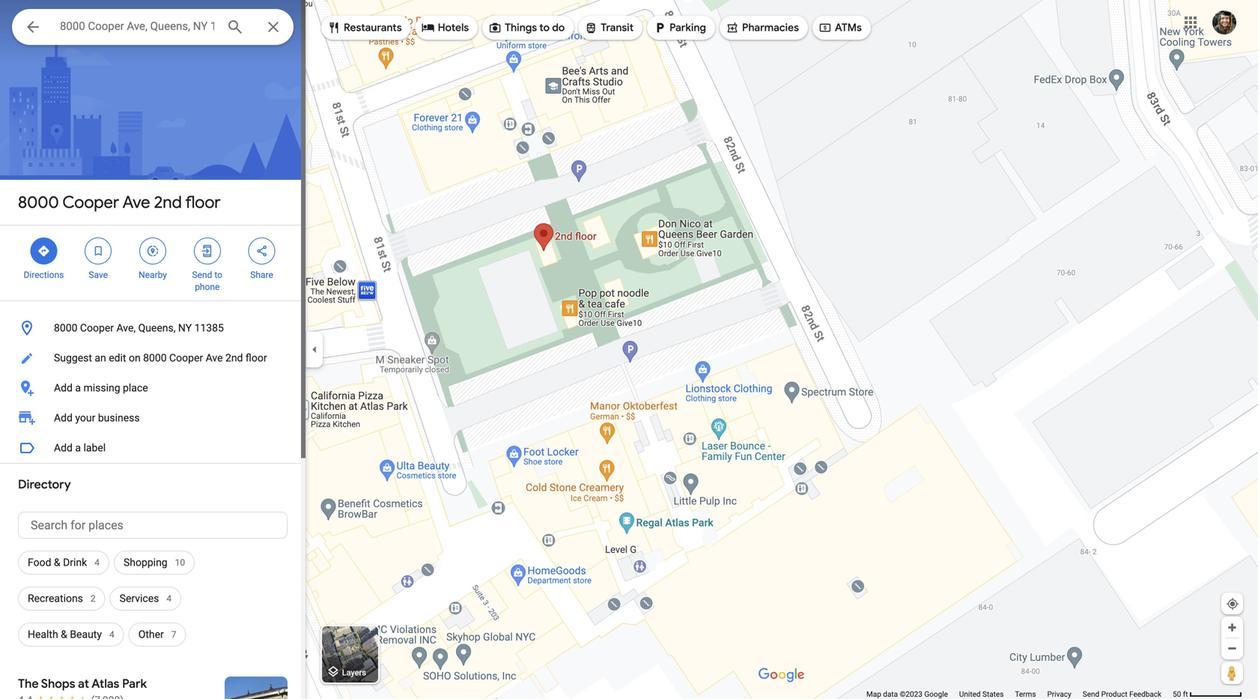 Task type: vqa. For each thing, say whether or not it's contained in the screenshot.


Task type: locate. For each thing, give the bounding box(es) containing it.
add for add your business
[[54, 412, 73, 424]]

8000 for 8000 cooper ave 2nd floor
[[18, 192, 59, 213]]

cooper for ave,
[[80, 322, 114, 334]]

None text field
[[18, 512, 288, 539]]

to up phone
[[215, 270, 223, 280]]

show street view coverage image
[[1222, 662, 1244, 684]]

ave
[[123, 192, 150, 213], [206, 352, 223, 364]]

a for label
[[75, 442, 81, 454]]

2 vertical spatial add
[[54, 442, 73, 454]]

layers
[[342, 668, 366, 677]]

the
[[18, 676, 39, 692]]

1 horizontal spatial 2nd
[[225, 352, 243, 364]]

0 vertical spatial &
[[54, 556, 60, 569]]

floor
[[185, 192, 221, 213], [246, 352, 267, 364]]

0 vertical spatial ave
[[123, 192, 150, 213]]

data
[[884, 690, 898, 699]]

directions
[[24, 270, 64, 280]]

 transit
[[585, 19, 634, 36]]

show your location image
[[1226, 597, 1240, 611]]

1 vertical spatial 2nd
[[225, 352, 243, 364]]

place
[[123, 382, 148, 394]]

ave,
[[116, 322, 136, 334]]

0 vertical spatial 4
[[95, 557, 100, 568]]

4 inside "food & drink 4"
[[95, 557, 100, 568]]

0 horizontal spatial &
[[54, 556, 60, 569]]

transit
[[601, 21, 634, 34]]

add a missing place
[[54, 382, 148, 394]]

1 add from the top
[[54, 382, 73, 394]]

product
[[1102, 690, 1128, 699]]

2 vertical spatial 8000
[[143, 352, 167, 364]]

0 horizontal spatial 2nd
[[154, 192, 182, 213]]

ave inside button
[[206, 352, 223, 364]]

0 horizontal spatial to
[[215, 270, 223, 280]]

add inside add a missing place button
[[54, 382, 73, 394]]

1 vertical spatial cooper
[[80, 322, 114, 334]]


[[201, 243, 214, 259]]


[[585, 19, 598, 36]]

a left label
[[75, 442, 81, 454]]

8000
[[18, 192, 59, 213], [54, 322, 78, 334], [143, 352, 167, 364]]

0 vertical spatial send
[[192, 270, 212, 280]]

missing
[[84, 382, 120, 394]]

1 vertical spatial to
[[215, 270, 223, 280]]

park
[[122, 676, 147, 692]]

0 horizontal spatial ave
[[123, 192, 150, 213]]

business
[[98, 412, 140, 424]]

&
[[54, 556, 60, 569], [61, 628, 67, 641]]

1 vertical spatial ave
[[206, 352, 223, 364]]

1 horizontal spatial floor
[[246, 352, 267, 364]]

add
[[54, 382, 73, 394], [54, 412, 73, 424], [54, 442, 73, 454]]

1 horizontal spatial to
[[540, 21, 550, 34]]

0 horizontal spatial 4
[[95, 557, 100, 568]]

1 a from the top
[[75, 382, 81, 394]]

8000 up suggest
[[54, 322, 78, 334]]

to inside  things to do
[[540, 21, 550, 34]]

a
[[75, 382, 81, 394], [75, 442, 81, 454]]

None field
[[60, 17, 214, 35]]

1 vertical spatial floor
[[246, 352, 267, 364]]

add a missing place button
[[0, 373, 306, 403]]

8000 up 
[[18, 192, 59, 213]]

0 vertical spatial add
[[54, 382, 73, 394]]

8000 Cooper Ave, Queens, NY 11385 field
[[12, 9, 294, 45]]

0 vertical spatial floor
[[185, 192, 221, 213]]

nearby
[[139, 270, 167, 280]]

send to phone
[[192, 270, 223, 292]]

8000 cooper ave 2nd floor main content
[[0, 0, 306, 699]]

send up phone
[[192, 270, 212, 280]]

footer
[[867, 689, 1173, 699]]

feedback
[[1130, 690, 1162, 699]]

2 add from the top
[[54, 412, 73, 424]]

floor left collapse side panel icon on the left
[[246, 352, 267, 364]]

recreations
[[28, 592, 83, 605]]

1 vertical spatial add
[[54, 412, 73, 424]]

other 7
[[138, 628, 176, 641]]

a left missing
[[75, 382, 81, 394]]

ft
[[1184, 690, 1189, 699]]

privacy
[[1048, 690, 1072, 699]]

send inside 'button'
[[1083, 690, 1100, 699]]

0 vertical spatial to
[[540, 21, 550, 34]]

1 vertical spatial &
[[61, 628, 67, 641]]

recreations 2
[[28, 592, 96, 605]]

terms
[[1015, 690, 1037, 699]]

phone
[[195, 282, 220, 292]]

7
[[171, 629, 176, 640]]

4 right services
[[167, 593, 172, 604]]

0 horizontal spatial floor
[[185, 192, 221, 213]]

send
[[192, 270, 212, 280], [1083, 690, 1100, 699]]

1 vertical spatial a
[[75, 442, 81, 454]]

2 vertical spatial cooper
[[169, 352, 203, 364]]


[[24, 16, 42, 38]]

cooper for ave
[[62, 192, 119, 213]]

google maps element
[[0, 0, 1259, 699]]

cooper down the ny on the left of the page
[[169, 352, 203, 364]]

add inside add your business "link"
[[54, 412, 73, 424]]

footer inside google maps element
[[867, 689, 1173, 699]]

to left do
[[540, 21, 550, 34]]

2 horizontal spatial 4
[[167, 593, 172, 604]]

0 vertical spatial 8000
[[18, 192, 59, 213]]

1 horizontal spatial send
[[1083, 690, 1100, 699]]

footer containing map data ©2023 google
[[867, 689, 1173, 699]]

0 vertical spatial cooper
[[62, 192, 119, 213]]

map data ©2023 google
[[867, 690, 948, 699]]

& right health
[[61, 628, 67, 641]]

suggest an edit on 8000 cooper ave 2nd floor button
[[0, 343, 306, 373]]

restaurants
[[344, 21, 402, 34]]

1 vertical spatial 4
[[167, 593, 172, 604]]

cooper left ave,
[[80, 322, 114, 334]]

privacy button
[[1048, 689, 1072, 699]]

2 a from the top
[[75, 442, 81, 454]]

50
[[1173, 690, 1182, 699]]

ave down 11385
[[206, 352, 223, 364]]

floor up 
[[185, 192, 221, 213]]

1 vertical spatial send
[[1083, 690, 1100, 699]]

queens,
[[138, 322, 176, 334]]

0 vertical spatial a
[[75, 382, 81, 394]]

4 inside health & beauty 4
[[109, 629, 114, 640]]

4 right beauty on the bottom left of the page
[[109, 629, 114, 640]]

send left product
[[1083, 690, 1100, 699]]

1 horizontal spatial ave
[[206, 352, 223, 364]]

 button
[[12, 9, 54, 48]]

send for send product feedback
[[1083, 690, 1100, 699]]

add for add a missing place
[[54, 382, 73, 394]]

 parking
[[653, 19, 706, 36]]

add down suggest
[[54, 382, 73, 394]]

parking
[[670, 21, 706, 34]]

directory
[[18, 477, 71, 492]]

3 add from the top
[[54, 442, 73, 454]]

google account: giulia masi  
(giulia.masi@adept.ai) image
[[1213, 11, 1237, 35]]

11385
[[194, 322, 224, 334]]

2 vertical spatial 4
[[109, 629, 114, 640]]

 pharmacies
[[726, 19, 799, 36]]

add a label button
[[0, 433, 306, 463]]

to
[[540, 21, 550, 34], [215, 270, 223, 280]]

8000 right on
[[143, 352, 167, 364]]

suggest an edit on 8000 cooper ave 2nd floor
[[54, 352, 267, 364]]


[[726, 19, 739, 36]]

4 right the drink
[[95, 557, 100, 568]]

4 inside the services 4
[[167, 593, 172, 604]]

add inside add a label button
[[54, 442, 73, 454]]

1 horizontal spatial &
[[61, 628, 67, 641]]

8000 for 8000 cooper ave, queens, ny 11385
[[54, 322, 78, 334]]

 atms
[[819, 19, 862, 36]]

1 horizontal spatial 4
[[109, 629, 114, 640]]

cooper up  at the left
[[62, 192, 119, 213]]

8000 cooper ave, queens, ny 11385
[[54, 322, 224, 334]]

cooper
[[62, 192, 119, 213], [80, 322, 114, 334], [169, 352, 203, 364]]

add left your
[[54, 412, 73, 424]]

add left label
[[54, 442, 73, 454]]

4
[[95, 557, 100, 568], [167, 593, 172, 604], [109, 629, 114, 640]]


[[489, 19, 502, 36]]

collapse side panel image
[[306, 341, 323, 358]]

ave up 
[[123, 192, 150, 213]]

1 vertical spatial 8000
[[54, 322, 78, 334]]

& right food
[[54, 556, 60, 569]]


[[819, 19, 832, 36]]

actions for 8000 cooper ave 2nd floor region
[[0, 226, 306, 300]]

& for beauty
[[61, 628, 67, 641]]


[[422, 19, 435, 36]]

send inside send to phone
[[192, 270, 212, 280]]

2nd
[[154, 192, 182, 213], [225, 352, 243, 364]]

0 horizontal spatial send
[[192, 270, 212, 280]]



Task type: describe. For each thing, give the bounding box(es) containing it.
50 ft
[[1173, 690, 1189, 699]]

do
[[552, 21, 565, 34]]

add your business
[[54, 412, 140, 424]]

health
[[28, 628, 58, 641]]

your
[[75, 412, 95, 424]]

united states button
[[960, 689, 1004, 699]]

zoom out image
[[1227, 643, 1238, 654]]

hotels
[[438, 21, 469, 34]]

 hotels
[[422, 19, 469, 36]]

none text field inside 8000 cooper ave 2nd floor main content
[[18, 512, 288, 539]]

pharmacies
[[742, 21, 799, 34]]

50 ft button
[[1173, 690, 1243, 699]]

services
[[120, 592, 159, 605]]

an
[[95, 352, 106, 364]]

2nd inside suggest an edit on 8000 cooper ave 2nd floor button
[[225, 352, 243, 364]]

things
[[505, 21, 537, 34]]

ny
[[178, 322, 192, 334]]

4 for food & drink
[[95, 557, 100, 568]]

google
[[925, 690, 948, 699]]

label
[[84, 442, 106, 454]]

send product feedback
[[1083, 690, 1162, 699]]

beauty
[[70, 628, 102, 641]]

states
[[983, 690, 1004, 699]]

shopping 10
[[124, 556, 185, 569]]

the shops at atlas park
[[18, 676, 147, 692]]

add for add a label
[[54, 442, 73, 454]]

map
[[867, 690, 882, 699]]

to inside send to phone
[[215, 270, 223, 280]]

 restaurants
[[327, 19, 402, 36]]

other
[[138, 628, 164, 641]]

save
[[89, 270, 108, 280]]

©2023
[[900, 690, 923, 699]]

food
[[28, 556, 51, 569]]

0 vertical spatial 2nd
[[154, 192, 182, 213]]

add a label
[[54, 442, 106, 454]]

add your business link
[[0, 403, 306, 433]]


[[255, 243, 269, 259]]

at
[[78, 676, 89, 692]]

the shops at atlas park link
[[0, 665, 306, 699]]


[[146, 243, 160, 259]]

send product feedback button
[[1083, 689, 1162, 699]]

& for drink
[[54, 556, 60, 569]]

health & beauty 4
[[28, 628, 114, 641]]

drink
[[63, 556, 87, 569]]

united
[[960, 690, 981, 699]]

8000 cooper ave, queens, ny 11385 button
[[0, 313, 306, 343]]

shopping
[[124, 556, 168, 569]]

10
[[175, 557, 185, 568]]

services 4
[[120, 592, 172, 605]]

share
[[250, 270, 273, 280]]

atms
[[835, 21, 862, 34]]

send for send to phone
[[192, 270, 212, 280]]

4.4 stars 7,000 reviews image
[[18, 693, 124, 699]]

terms button
[[1015, 689, 1037, 699]]

 search field
[[12, 9, 294, 48]]

edit
[[109, 352, 126, 364]]

none field inside 8000 cooper ave, queens, ny 11385 field
[[60, 17, 214, 35]]

on
[[129, 352, 141, 364]]

suggest
[[54, 352, 92, 364]]

4 for health & beauty
[[109, 629, 114, 640]]

2
[[91, 593, 96, 604]]

floor inside button
[[246, 352, 267, 364]]

food & drink 4
[[28, 556, 100, 569]]


[[653, 19, 667, 36]]

a for missing
[[75, 382, 81, 394]]

8000 cooper ave 2nd floor
[[18, 192, 221, 213]]


[[327, 19, 341, 36]]

atlas
[[92, 676, 119, 692]]

 things to do
[[489, 19, 565, 36]]

united states
[[960, 690, 1004, 699]]


[[92, 243, 105, 259]]


[[37, 243, 50, 259]]

zoom in image
[[1227, 622, 1238, 633]]



